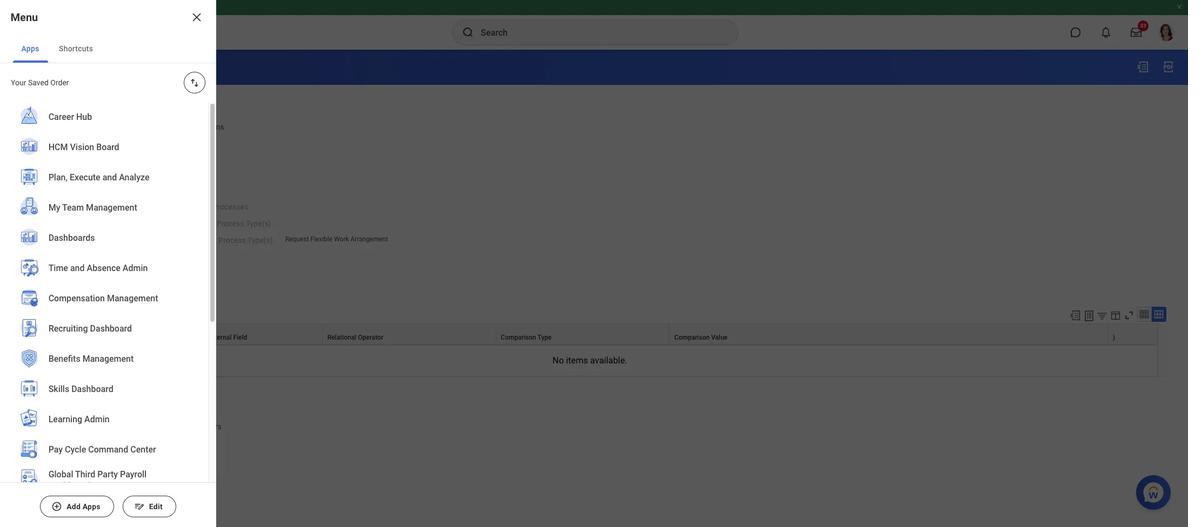 Task type: locate. For each thing, give the bounding box(es) containing it.
view up saved in the top of the page
[[22, 59, 50, 75]]

management down recruiting dashboard link
[[83, 354, 134, 365]]

row
[[22, 324, 1158, 345]]

row
[[57, 144, 72, 152]]

admin down the restrictions
[[85, 415, 110, 425]]

party
[[98, 470, 118, 480]]

add apps
[[67, 503, 100, 512]]

global third party payroll dashboard
[[49, 470, 147, 492]]

1 horizontal spatial admin
[[123, 263, 148, 274]]

task(s)
[[22, 287, 47, 295]]

items selected list
[[131, 421, 239, 446]]

1 vertical spatial inbox
[[22, 102, 40, 110]]

filter up career
[[42, 102, 59, 110]]

my team management
[[49, 203, 137, 213]]

1 horizontal spatial and
[[103, 173, 117, 183]]

toolbar
[[1065, 307, 1167, 324]]

1 vertical spatial view
[[22, 169, 45, 182]]

0 vertical spatial and
[[103, 173, 117, 183]]

and right time
[[70, 263, 85, 274]]

view
[[22, 59, 50, 75], [22, 169, 45, 182]]

without
[[160, 123, 185, 131]]

list
[[0, 102, 208, 528]]

(empty) right 'definition(s)'
[[136, 266, 163, 274]]

pay cycle command center link
[[13, 435, 195, 467]]

1 horizontal spatial comparison
[[675, 334, 710, 342]]

0 horizontal spatial inbox
[[22, 102, 40, 110]]

cycle
[[65, 445, 86, 455]]

0 vertical spatial dashboard
[[90, 324, 132, 334]]

execute
[[70, 173, 101, 183]]

0 vertical spatial view
[[22, 59, 50, 75]]

toolbar inside view definition group
[[1065, 307, 1167, 324]]

management inside my team management link
[[86, 203, 137, 213]]

absence
[[87, 263, 121, 274]]

recruiting dashboard link
[[13, 314, 195, 346]]

2 vertical spatial dashboard
[[49, 481, 91, 492]]

)
[[1113, 334, 1116, 342]]

maximum row limit
[[22, 144, 91, 152]]

skills dashboard
[[49, 385, 114, 395]]

comparison for comparison type
[[501, 334, 536, 342]]

management inside compensation management link
[[107, 294, 158, 304]]

career
[[49, 112, 74, 122]]

my team management link
[[13, 193, 195, 224]]

view left plan,
[[22, 169, 45, 182]]

row inside view definition group
[[22, 324, 1158, 345]]

hcm vision board
[[49, 142, 119, 153]]

all admissions counselors link
[[131, 421, 222, 431]]

filter down shortcuts
[[89, 59, 119, 75]]

2 view from the top
[[22, 169, 45, 182]]

and
[[103, 173, 117, 183], [70, 263, 85, 274]]

comparison inside comparison value popup button
[[675, 334, 710, 342]]

learning admin
[[49, 415, 110, 425]]

1 vertical spatial admin
[[85, 415, 110, 425]]

0 vertical spatial inbox
[[53, 59, 86, 75]]

1 horizontal spatial apps
[[83, 503, 100, 512]]

tab list
[[0, 35, 216, 63]]

1 horizontal spatial inbox
[[53, 59, 86, 75]]

management down plan, execute and analyze "link"
[[86, 203, 137, 213]]

career hub link
[[13, 102, 195, 134]]

export to excel image
[[1137, 61, 1150, 74]]

comparison inside the "comparison type" popup button
[[501, 334, 536, 342]]

0 vertical spatial management
[[86, 203, 137, 213]]

dashboards
[[49, 233, 95, 243]]

global
[[49, 470, 73, 480]]

2 (empty) from the top
[[136, 287, 163, 295]]

0 horizontal spatial filter
[[42, 102, 59, 110]]

work
[[334, 236, 349, 243]]

recruiting dashboard
[[49, 324, 132, 334]]

comparison type button
[[496, 324, 669, 345]]

request flexible work arrangement element
[[285, 233, 388, 243]]

inbox up order
[[53, 59, 86, 75]]

apps inside button
[[22, 44, 39, 53]]

hcm vision board link
[[13, 132, 195, 164]]

view definition group
[[22, 167, 1167, 377]]

1 comparison from the left
[[501, 334, 536, 342]]

text edit image
[[134, 502, 145, 513]]

1 vertical spatial management
[[107, 294, 158, 304]]

1 vertical spatial dashboard
[[72, 385, 114, 395]]

view inside group
[[22, 169, 45, 182]]

search image
[[462, 26, 474, 39]]

conditions
[[22, 313, 56, 321]]

comparison left value
[[675, 334, 710, 342]]

0 vertical spatial admin
[[123, 263, 148, 274]]

business process definition(s)
[[22, 266, 126, 274]]

1 vertical spatial and
[[70, 263, 85, 274]]

0 horizontal spatial comparison
[[501, 334, 536, 342]]

filter
[[89, 59, 119, 75], [42, 102, 59, 110]]

0 horizontal spatial apps
[[22, 44, 39, 53]]

admin right absence
[[123, 263, 148, 274]]

and left analyze
[[103, 173, 117, 183]]

view for view definition
[[22, 169, 45, 182]]

management for compensation management
[[107, 294, 158, 304]]

1 (empty) from the top
[[136, 266, 163, 274]]

list containing career hub
[[0, 102, 208, 528]]

hcm
[[49, 142, 68, 153]]

dashboard inside global third party payroll dashboard
[[49, 481, 91, 492]]

add apps button
[[40, 496, 114, 518]]

(empty) for business process definition(s)
[[136, 266, 163, 274]]

x image
[[190, 11, 203, 24]]

management inside 'benefits management' link
[[83, 354, 134, 365]]

banner
[[0, 0, 1189, 50]]

saved
[[28, 78, 49, 87]]

time and absence admin
[[49, 263, 148, 274]]

hub
[[76, 112, 92, 122]]

2 vertical spatial management
[[83, 354, 134, 365]]

items
[[566, 356, 588, 366]]

export to excel image
[[1070, 310, 1081, 322]]

management down 'definition(s)'
[[107, 294, 158, 304]]

view inbox filter main content
[[0, 50, 1189, 455]]

plan, execute and analyze link
[[13, 163, 195, 194]]

third
[[75, 470, 95, 480]]

(empty) down time and absence admin link at the left of page
[[136, 287, 163, 295]]

order
[[50, 78, 69, 87]]

usage restrictions button
[[22, 392, 113, 405]]

1 vertical spatial filter
[[42, 102, 59, 110]]

1 horizontal spatial filter
[[89, 59, 119, 75]]

admissions
[[142, 423, 182, 431]]

inbox up description
[[22, 102, 40, 110]]

apps right add
[[83, 503, 100, 512]]

2 comparison from the left
[[675, 334, 710, 342]]

apps
[[22, 44, 39, 53], [83, 503, 100, 512]]

available.
[[591, 356, 628, 366]]

menu
[[11, 11, 38, 24]]

inbox large image
[[1131, 27, 1142, 38]]

limit
[[74, 144, 91, 152]]

restricted
[[22, 423, 56, 431]]

apps button
[[13, 35, 48, 63]]

benefits management link
[[13, 344, 195, 376]]

management for benefits management
[[83, 354, 134, 365]]

1 vertical spatial (empty)
[[136, 287, 163, 295]]

expand table image
[[1154, 309, 1165, 320]]

apps down the menu
[[22, 44, 39, 53]]

definition
[[48, 169, 95, 182]]

row containing and/or
[[22, 324, 1158, 345]]

shortcuts button
[[50, 35, 102, 63]]

0 vertical spatial (empty)
[[136, 266, 163, 274]]

request flexible work arrangement
[[285, 236, 388, 243]]

management
[[86, 203, 137, 213], [107, 294, 158, 304], [83, 354, 134, 365]]

1 view from the top
[[22, 59, 50, 75]]

security
[[67, 423, 94, 431]]

pay
[[49, 445, 63, 455]]

pay cycle command center
[[49, 445, 156, 455]]

0 vertical spatial apps
[[22, 44, 39, 53]]

dashboard for skills dashboard
[[72, 385, 114, 395]]

description element
[[102, 116, 224, 132]]

view definition button
[[22, 169, 95, 182]]

1 vertical spatial apps
[[83, 503, 100, 512]]

comparison
[[501, 334, 536, 342], [675, 334, 710, 342]]

comparison left type
[[501, 334, 536, 342]]

apps inside button
[[83, 503, 100, 512]]

counselors
[[183, 423, 222, 431]]



Task type: describe. For each thing, give the bounding box(es) containing it.
0 horizontal spatial and
[[70, 263, 85, 274]]

usage restrictions group
[[22, 390, 1167, 446]]

comparison value
[[675, 334, 728, 342]]

edit
[[149, 503, 163, 512]]

time
[[49, 263, 68, 274]]

exceptions
[[187, 123, 224, 131]]

request
[[285, 236, 309, 243]]

maximum row limit element
[[102, 137, 115, 153]]

close environment banner image
[[1177, 4, 1183, 10]]

arrangement
[[351, 236, 388, 243]]

expense reports without exceptions
[[102, 123, 224, 131]]

benefits management
[[49, 354, 134, 365]]

external
[[208, 334, 232, 342]]

view inbox filter
[[22, 59, 119, 75]]

recruiting
[[49, 324, 88, 334]]

process
[[54, 266, 82, 274]]

source
[[186, 334, 206, 342]]

sort image
[[189, 77, 200, 88]]

your
[[11, 78, 26, 87]]

compensation management
[[49, 294, 158, 304]]

table image
[[1139, 309, 1150, 320]]

value
[[712, 334, 728, 342]]

center
[[131, 445, 156, 455]]

benefits
[[49, 354, 81, 365]]

list inside global navigation dialog
[[0, 102, 208, 528]]

type
[[538, 334, 552, 342]]

relational
[[328, 334, 356, 342]]

field
[[233, 334, 247, 342]]

all admissions counselors
[[131, 423, 222, 431]]

export to worksheets image
[[1083, 310, 1096, 323]]

source external field
[[186, 334, 247, 342]]

compensation management link
[[13, 284, 195, 315]]

no items available.
[[553, 356, 628, 366]]

shortcuts
[[59, 44, 93, 53]]

(empty) for task(s)
[[136, 287, 163, 295]]

flexible
[[311, 236, 333, 243]]

command
[[88, 445, 128, 455]]

description
[[22, 123, 60, 131]]

no
[[553, 356, 564, 366]]

team
[[62, 203, 84, 213]]

learning admin link
[[13, 405, 195, 436]]

comparison type
[[501, 334, 552, 342]]

and inside "link"
[[103, 173, 117, 183]]

) button
[[1108, 324, 1158, 345]]

0 horizontal spatial admin
[[85, 415, 110, 425]]

groups
[[96, 423, 121, 431]]

view printable version (pdf) image
[[1163, 61, 1176, 74]]

business
[[22, 266, 53, 274]]

dashboard for recruiting dashboard
[[90, 324, 132, 334]]

and/or button
[[23, 324, 131, 345]]

plan, execute and analyze
[[49, 173, 150, 183]]

analyze
[[119, 173, 150, 183]]

and/or
[[28, 334, 48, 342]]

usage restrictions
[[22, 392, 113, 405]]

select to filter grid data image
[[1097, 310, 1108, 322]]

source external field button
[[181, 324, 322, 345]]

all
[[131, 423, 140, 431]]

skills
[[49, 385, 70, 395]]

inbox filter
[[22, 102, 59, 110]]

plus circle image
[[51, 502, 62, 513]]

profile logan mcneil element
[[1152, 21, 1182, 44]]

relational operator
[[328, 334, 383, 342]]

my
[[49, 203, 60, 213]]

compensation
[[49, 294, 105, 304]]

add
[[67, 503, 81, 512]]

relational operator button
[[323, 324, 496, 345]]

0 vertical spatial filter
[[89, 59, 119, 75]]

tab list containing apps
[[0, 35, 216, 63]]

restrictions
[[55, 392, 113, 405]]

expense
[[102, 123, 130, 131]]

comparison for comparison value
[[675, 334, 710, 342]]

plan,
[[49, 173, 68, 183]]

definition(s)
[[84, 266, 126, 274]]

dashboards link
[[13, 223, 195, 255]]

operator
[[358, 334, 383, 342]]

your saved order
[[11, 78, 69, 87]]

to
[[58, 423, 65, 431]]

reports
[[132, 123, 158, 131]]

maximum
[[22, 144, 55, 152]]

comparison value button
[[670, 324, 1108, 345]]

usage
[[22, 392, 52, 405]]

global navigation dialog
[[0, 0, 216, 528]]

learning
[[49, 415, 82, 425]]

view for view inbox filter
[[22, 59, 50, 75]]

board
[[97, 142, 119, 153]]

notifications large image
[[1101, 27, 1112, 38]]

fullscreen image
[[1124, 310, 1136, 322]]

200
[[102, 144, 115, 152]]

click to view/edit grid preferences image
[[1110, 310, 1122, 322]]

restricted to security groups
[[22, 423, 121, 431]]

edit button
[[123, 496, 176, 518]]



Task type: vqa. For each thing, say whether or not it's contained in the screenshot.
bottommost list box
no



